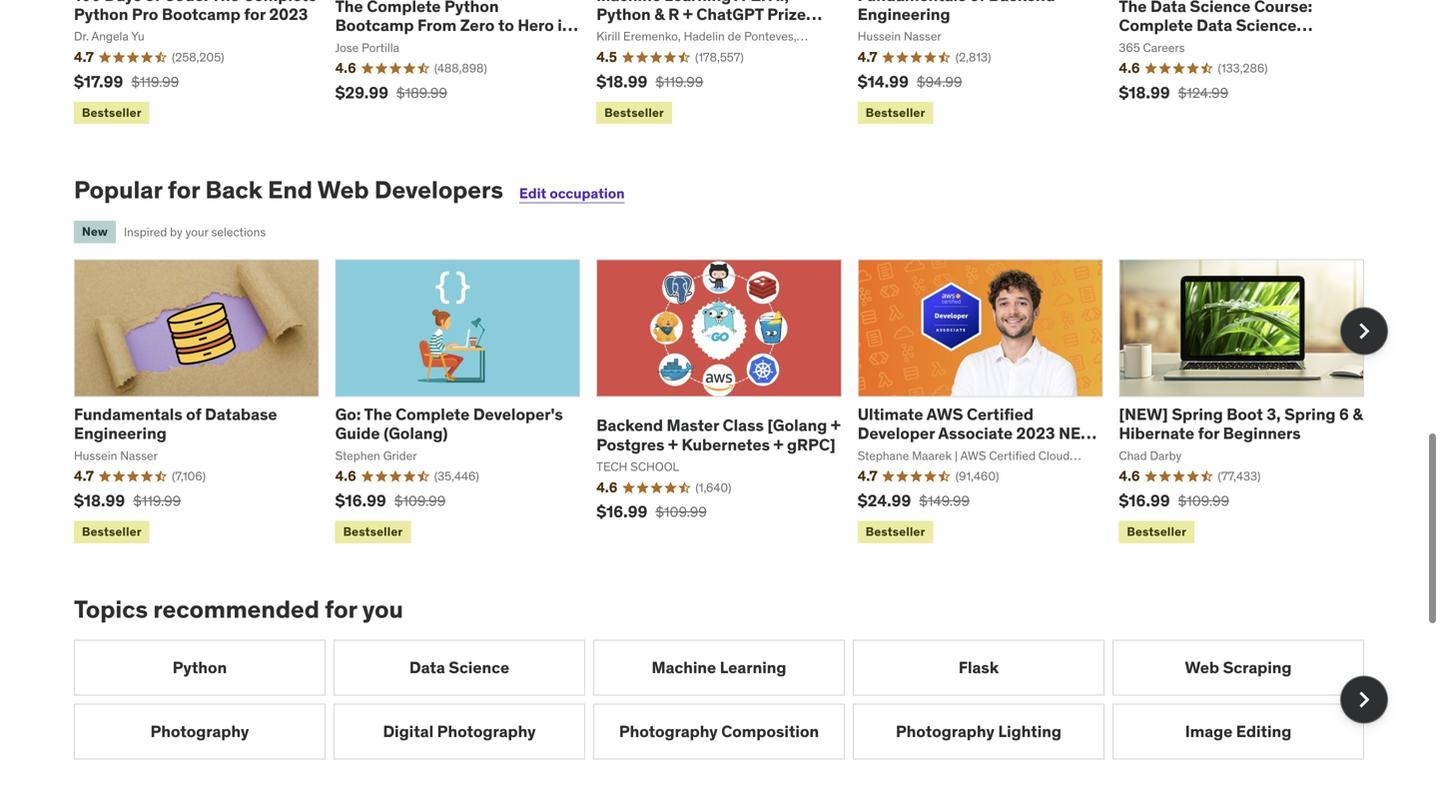 Task type: locate. For each thing, give the bounding box(es) containing it.
fundamentals inside fundamentals of database engineering
[[74, 404, 183, 425]]

2 carousel element from the top
[[74, 640, 1389, 760]]

0 horizontal spatial fundamentals
[[74, 404, 183, 425]]

pro
[[132, 4, 158, 24]]

machine learning link
[[593, 640, 845, 696]]

popular
[[74, 175, 162, 205]]

the inside the 100 days of code: the complete python pro bootcamp for 2023
[[211, 0, 239, 5]]

learning
[[665, 0, 732, 5], [720, 658, 787, 678]]

prize
[[768, 4, 806, 24]]

& left r
[[655, 4, 665, 24]]

for left the boot
[[1199, 423, 1220, 444]]

fundamentals inside fundamentals of backend engineering
[[858, 0, 967, 5]]

4 photography from the left
[[896, 721, 995, 742]]

1 horizontal spatial of
[[186, 404, 201, 425]]

of inside fundamentals of backend engineering
[[970, 0, 986, 5]]

aws
[[927, 404, 964, 425]]

new
[[1059, 423, 1097, 444]]

image
[[1186, 721, 1233, 742]]

1 vertical spatial &
[[1353, 404, 1364, 425]]

by
[[170, 224, 183, 240]]

of inside the 100 days of code: the complete python pro bootcamp for 2023
[[145, 0, 160, 5]]

1 horizontal spatial &
[[1353, 404, 1364, 425]]

1 vertical spatial engineering
[[74, 423, 167, 444]]

web right end
[[318, 175, 369, 205]]

0 vertical spatial carousel element
[[74, 259, 1389, 547]]

0 vertical spatial &
[[655, 4, 665, 24]]

2 photography from the left
[[437, 721, 536, 742]]

spring
[[1172, 404, 1224, 425], [1285, 404, 1336, 425]]

inspired by your selections
[[124, 224, 266, 240]]

0 horizontal spatial 2023
[[269, 4, 308, 24]]

& right 6 at the right of page
[[1353, 404, 1364, 425]]

1 horizontal spatial spring
[[1285, 404, 1336, 425]]

0 vertical spatial learning
[[665, 0, 732, 5]]

machine for machine learning
[[652, 658, 717, 678]]

&
[[655, 4, 665, 24], [1353, 404, 1364, 425]]

1 horizontal spatial fundamentals
[[858, 0, 967, 5]]

complete inside go: the complete developer's guide (golang)
[[396, 404, 470, 425]]

chatgpt
[[697, 4, 764, 24]]

machine
[[597, 0, 661, 5], [652, 658, 717, 678]]

for
[[244, 4, 266, 24], [168, 175, 200, 205], [1199, 423, 1220, 444], [325, 594, 357, 624]]

backend inside backend master class [golang + postgres + kubernetes + grpc]
[[597, 415, 663, 436]]

data inside 'link'
[[410, 658, 445, 678]]

bootcamp inside the 100 days of code: the complete python pro bootcamp for 2023
[[162, 4, 241, 24]]

1 vertical spatial fundamentals
[[74, 404, 183, 425]]

1 horizontal spatial bootcamp
[[335, 15, 414, 36]]

science inside 'link'
[[449, 658, 510, 678]]

dva-
[[858, 443, 896, 463]]

2 spring from the left
[[1285, 404, 1336, 425]]

carousel element containing python
[[74, 640, 1389, 760]]

back
[[205, 175, 263, 205]]

fundamentals for fundamentals of database engineering
[[74, 404, 183, 425]]

to
[[498, 15, 514, 36]]

2 horizontal spatial bootcamp
[[1119, 34, 1198, 55]]

photography
[[150, 721, 249, 742], [437, 721, 536, 742], [619, 721, 718, 742], [896, 721, 995, 742]]

& inside [new] spring boot 3, spring 6 & hibernate for beginners
[[1353, 404, 1364, 425]]

engineering inside fundamentals of backend engineering
[[858, 4, 951, 24]]

0 horizontal spatial engineering
[[74, 423, 167, 444]]

photography link
[[74, 704, 326, 760]]

ultimate aws certified developer associate 2023 new dva-c02 link
[[858, 404, 1097, 463]]

topics recommended for you
[[74, 594, 403, 624]]

[new] spring boot 3, spring 6 & hibernate for beginners link
[[1119, 404, 1364, 444]]

bootcamp
[[162, 4, 241, 24], [335, 15, 414, 36], [1119, 34, 1198, 55]]

spring left 6 at the right of page
[[1285, 404, 1336, 425]]

learning for machine learning a-z: ai, python & r + chatgpt prize [2023]
[[665, 0, 732, 5]]

3 photography from the left
[[619, 721, 718, 742]]

0 vertical spatial backend
[[989, 0, 1056, 5]]

2 horizontal spatial 2023
[[1202, 34, 1241, 55]]

2 horizontal spatial of
[[970, 0, 986, 5]]

0 vertical spatial 2023
[[269, 4, 308, 24]]

digital photography link
[[334, 704, 585, 760]]

1 vertical spatial carousel element
[[74, 640, 1389, 760]]

engineering inside fundamentals of database engineering
[[74, 423, 167, 444]]

[golang
[[768, 415, 828, 436]]

composition
[[722, 721, 819, 742]]

image editing link
[[1113, 704, 1365, 760]]

boot
[[1227, 404, 1264, 425]]

1 vertical spatial 2023
[[1202, 34, 1241, 55]]

1 photography from the left
[[150, 721, 249, 742]]

developer's
[[473, 404, 563, 425]]

1 vertical spatial backend
[[597, 415, 663, 436]]

machine inside carousel element
[[652, 658, 717, 678]]

database
[[205, 404, 277, 425]]

go:
[[335, 404, 361, 425]]

for up by at top
[[168, 175, 200, 205]]

1 vertical spatial web
[[1185, 658, 1220, 678]]

0 vertical spatial engineering
[[858, 4, 951, 24]]

100 days of code: the complete python pro bootcamp for 2023 link
[[74, 0, 317, 24]]

photography down python "link"
[[150, 721, 249, 742]]

1 horizontal spatial backend
[[989, 0, 1056, 5]]

backend
[[989, 0, 1056, 5], [597, 415, 663, 436]]

& for python
[[655, 4, 665, 24]]

1 carousel element from the top
[[74, 259, 1389, 547]]

fundamentals
[[858, 0, 967, 5], [74, 404, 183, 425]]

0 horizontal spatial bootcamp
[[162, 4, 241, 24]]

1 horizontal spatial 2023
[[1017, 423, 1056, 444]]

1 horizontal spatial web
[[1185, 658, 1220, 678]]

recommended
[[153, 594, 320, 624]]

new
[[82, 224, 108, 239]]

developer
[[858, 423, 935, 444]]

photography down machine learning link
[[619, 721, 718, 742]]

0 horizontal spatial spring
[[1172, 404, 1224, 425]]

0 vertical spatial fundamentals
[[858, 0, 967, 5]]

0 horizontal spatial web
[[318, 175, 369, 205]]

edit occupation button
[[519, 184, 625, 202]]

python link
[[74, 640, 326, 696]]

learning up composition at the bottom
[[720, 658, 787, 678]]

2023
[[269, 4, 308, 24], [1202, 34, 1241, 55], [1017, 423, 1056, 444]]

engineering for fundamentals of backend engineering
[[858, 4, 951, 24]]

0 horizontal spatial of
[[145, 0, 160, 5]]

0 vertical spatial machine
[[597, 0, 661, 5]]

0 horizontal spatial &
[[655, 4, 665, 24]]

photography composition
[[619, 721, 819, 742]]

0 horizontal spatial backend
[[597, 415, 663, 436]]

learning inside machine learning a-z: ai, python & r + chatgpt prize [2023]
[[665, 0, 732, 5]]

+ right [golang
[[831, 415, 841, 436]]

course:
[[1255, 0, 1313, 16]]

for inside the 100 days of code: the complete python pro bootcamp for 2023
[[244, 4, 266, 24]]

carousel element
[[74, 259, 1389, 547], [74, 640, 1389, 760]]

learning inside machine learning link
[[720, 658, 787, 678]]

for right code: on the top left of the page
[[244, 4, 266, 24]]

certified
[[967, 404, 1034, 425]]

web left scraping
[[1185, 658, 1220, 678]]

spring left the boot
[[1172, 404, 1224, 425]]

1 vertical spatial machine
[[652, 658, 717, 678]]

100 days of code: the complete python pro bootcamp for 2023
[[74, 0, 317, 24]]

1 horizontal spatial engineering
[[858, 4, 951, 24]]

+ right r
[[683, 4, 693, 24]]

the data science course: complete data science bootcamp 2023
[[1119, 0, 1313, 55]]

the inside the data science course: complete data science bootcamp 2023
[[1119, 0, 1147, 16]]

carousel element containing fundamentals of database engineering
[[74, 259, 1389, 547]]

hero
[[518, 15, 554, 36]]

python
[[445, 0, 499, 16], [74, 4, 128, 24], [597, 4, 651, 24], [335, 34, 390, 55], [173, 658, 227, 678]]

learning left a-
[[665, 0, 732, 5]]

2023 inside ultimate aws certified developer associate 2023 new dva-c02
[[1017, 423, 1056, 444]]

2023 inside the data science course: complete data science bootcamp 2023
[[1202, 34, 1241, 55]]

1 vertical spatial learning
[[720, 658, 787, 678]]

2 vertical spatial 2023
[[1017, 423, 1056, 444]]

master
[[667, 415, 719, 436]]

a-
[[735, 0, 752, 5]]

of inside fundamentals of database engineering
[[186, 404, 201, 425]]

complete
[[243, 0, 317, 5], [367, 0, 441, 16], [1119, 15, 1194, 36], [396, 404, 470, 425]]

photography for photography lighting
[[896, 721, 995, 742]]

photography down flask link
[[896, 721, 995, 742]]

the data science course: complete data science bootcamp 2023 link
[[1119, 0, 1313, 55]]

machine up [2023]
[[597, 0, 661, 5]]

the complete python bootcamp from zero to hero in python link
[[335, 0, 578, 55]]

occupation
[[550, 184, 625, 202]]

lighting
[[999, 721, 1062, 742]]

engineering for fundamentals of database engineering
[[74, 423, 167, 444]]

backend inside fundamentals of backend engineering
[[989, 0, 1056, 5]]

fundamentals of database engineering link
[[74, 404, 277, 444]]

machine inside machine learning a-z: ai, python & r + chatgpt prize [2023]
[[597, 0, 661, 5]]

machine up photography composition
[[652, 658, 717, 678]]

photography down the data science 'link'
[[437, 721, 536, 742]]

data
[[1151, 0, 1187, 16], [1197, 15, 1233, 36], [410, 658, 445, 678]]

fundamentals of database engineering
[[74, 404, 277, 444]]

image editing
[[1186, 721, 1292, 742]]

& inside machine learning a-z: ai, python & r + chatgpt prize [2023]
[[655, 4, 665, 24]]

100
[[74, 0, 101, 5]]

0 horizontal spatial data
[[410, 658, 445, 678]]

the inside go: the complete developer's guide (golang)
[[364, 404, 392, 425]]

web inside carousel element
[[1185, 658, 1220, 678]]

fundamentals of backend engineering
[[858, 0, 1056, 24]]



Task type: describe. For each thing, give the bounding box(es) containing it.
complete inside the data science course: complete data science bootcamp 2023
[[1119, 15, 1194, 36]]

bootcamp inside the data science course: complete data science bootcamp 2023
[[1119, 34, 1198, 55]]

data science
[[410, 658, 510, 678]]

photography for photography composition
[[619, 721, 718, 742]]

bootcamp inside the complete python bootcamp from zero to hero in python
[[335, 15, 414, 36]]

complete inside the complete python bootcamp from zero to hero in python
[[367, 0, 441, 16]]

r
[[669, 4, 680, 24]]

guide
[[335, 423, 380, 444]]

grpc]
[[787, 435, 836, 455]]

python inside the 100 days of code: the complete python pro bootcamp for 2023
[[74, 4, 128, 24]]

the inside the complete python bootcamp from zero to hero in python
[[335, 0, 363, 16]]

[new]
[[1119, 404, 1169, 425]]

c02
[[896, 443, 927, 463]]

1 horizontal spatial data
[[1151, 0, 1187, 16]]

(golang)
[[384, 423, 448, 444]]

ai,
[[769, 0, 789, 5]]

machine learning a-z: ai, python & r + chatgpt prize [2023] link
[[597, 0, 822, 44]]

class
[[723, 415, 764, 436]]

learning for machine learning
[[720, 658, 787, 678]]

2023 inside the 100 days of code: the complete python pro bootcamp for 2023
[[269, 4, 308, 24]]

z:
[[752, 0, 766, 5]]

python inside machine learning a-z: ai, python & r + chatgpt prize [2023]
[[597, 4, 651, 24]]

backend master class [golang + postgres + kubernetes + grpc]
[[597, 415, 841, 455]]

ultimate aws certified developer associate 2023 new dva-c02
[[858, 404, 1097, 463]]

0 vertical spatial web
[[318, 175, 369, 205]]

edit occupation
[[519, 184, 625, 202]]

+ inside machine learning a-z: ai, python & r + chatgpt prize [2023]
[[683, 4, 693, 24]]

days
[[105, 0, 142, 5]]

1 spring from the left
[[1172, 404, 1224, 425]]

3,
[[1267, 404, 1281, 425]]

& for 6
[[1353, 404, 1364, 425]]

[new] spring boot 3, spring 6 & hibernate for beginners
[[1119, 404, 1364, 444]]

your
[[186, 224, 209, 240]]

inspired
[[124, 224, 167, 240]]

go: the complete developer's guide (golang) link
[[335, 404, 563, 444]]

fundamentals of backend engineering link
[[858, 0, 1056, 24]]

selections
[[211, 224, 266, 240]]

popular for back end web developers
[[74, 175, 503, 205]]

end
[[268, 175, 313, 205]]

edit
[[519, 184, 547, 202]]

complete inside the 100 days of code: the complete python pro bootcamp for 2023
[[243, 0, 317, 5]]

you
[[362, 594, 403, 624]]

for inside [new] spring boot 3, spring 6 & hibernate for beginners
[[1199, 423, 1220, 444]]

2 horizontal spatial data
[[1197, 15, 1233, 36]]

of for fundamentals of backend engineering
[[970, 0, 986, 5]]

6
[[1340, 404, 1350, 425]]

editing
[[1237, 721, 1292, 742]]

python inside "link"
[[173, 658, 227, 678]]

zero
[[460, 15, 495, 36]]

machine for machine learning a-z: ai, python & r + chatgpt prize [2023]
[[597, 0, 661, 5]]

developers
[[375, 175, 503, 205]]

of for fundamentals of database engineering
[[186, 404, 201, 425]]

ultimate
[[858, 404, 924, 425]]

photography for photography
[[150, 721, 249, 742]]

+ left grpc]
[[774, 435, 784, 455]]

hibernate
[[1119, 423, 1195, 444]]

go: the complete developer's guide (golang)
[[335, 404, 563, 444]]

postgres
[[597, 435, 665, 455]]

+ right postgres
[[668, 435, 678, 455]]

kubernetes
[[682, 435, 770, 455]]

associate
[[939, 423, 1013, 444]]

next image
[[1349, 315, 1381, 347]]

backend master class [golang + postgres + kubernetes + grpc] link
[[597, 415, 841, 455]]

photography lighting
[[896, 721, 1062, 742]]

next image
[[1349, 684, 1381, 716]]

photography composition link
[[593, 704, 845, 760]]

data science link
[[334, 640, 585, 696]]

for left you at left
[[325, 594, 357, 624]]

machine learning a-z: ai, python & r + chatgpt prize [2023]
[[597, 0, 806, 44]]

[2023]
[[597, 23, 647, 44]]

fundamentals for fundamentals of backend engineering
[[858, 0, 967, 5]]

machine learning
[[652, 658, 787, 678]]

in
[[558, 15, 572, 36]]

flask link
[[853, 640, 1105, 696]]

web scraping link
[[1113, 640, 1365, 696]]

digital photography
[[383, 721, 536, 742]]

from
[[418, 15, 457, 36]]

scraping
[[1224, 658, 1292, 678]]

beginners
[[1224, 423, 1301, 444]]

code:
[[164, 0, 208, 5]]

the complete python bootcamp from zero to hero in python
[[335, 0, 572, 55]]

photography lighting link
[[853, 704, 1105, 760]]

flask
[[959, 658, 999, 678]]

digital
[[383, 721, 434, 742]]

web scraping
[[1185, 658, 1292, 678]]



Task type: vqa. For each thing, say whether or not it's contained in the screenshot.
Fundamentals within the the fundamentals of backend engineering
yes



